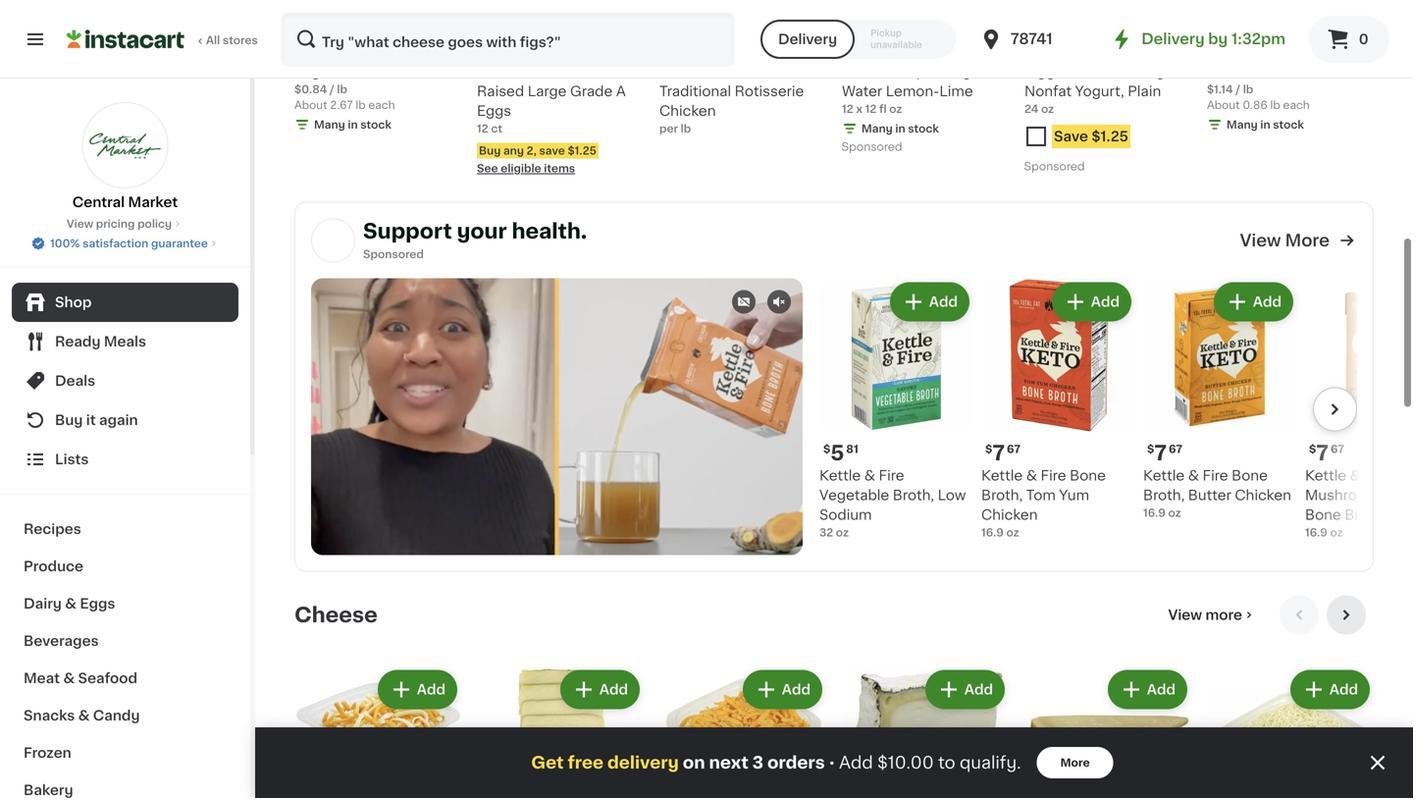 Task type: locate. For each thing, give the bounding box(es) containing it.
lb right 0.86
[[1271, 100, 1281, 110]]

0 horizontal spatial many in stock
[[314, 119, 392, 130]]

$1.25 right the save at the top of page
[[1092, 130, 1129, 143]]

1 67 from the left
[[1007, 444, 1021, 454]]

market down '$11.06' element
[[714, 65, 761, 79]]

2 horizontal spatial $ 7 67
[[1309, 443, 1345, 463]]

24 inside $ 2 24 each (est.)
[[321, 40, 335, 51]]

24 down 'nonfat'
[[1025, 104, 1039, 114]]

1 horizontal spatial view
[[1169, 608, 1203, 622]]

central
[[660, 65, 710, 79], [72, 195, 125, 209]]

market up policy
[[128, 195, 178, 209]]

8
[[853, 39, 868, 59]]

oz inside siggi's icelandic skyr nonfat yogurt, plain 24 oz
[[1041, 104, 1054, 114]]

$ left 30
[[481, 40, 488, 51]]

$1.25 inside button
[[1092, 130, 1129, 143]]

0 vertical spatial eggs
[[477, 104, 512, 118]]

0 vertical spatial 24
[[321, 40, 335, 51]]

16.9
[[1144, 507, 1166, 518], [982, 527, 1004, 538]]

0 horizontal spatial more
[[1061, 757, 1090, 768]]

skyr
[[1140, 65, 1170, 79]]

& inside kettle & fire bone broth, tom yum chicken 16.9 oz
[[1026, 469, 1037, 482]]

1 horizontal spatial in
[[896, 123, 906, 134]]

fire inside kettle & fire bone broth, butter chicken 16.9 oz
[[1203, 469, 1228, 482]]

12 right x
[[865, 104, 877, 114]]

2 horizontal spatial broth,
[[1144, 488, 1185, 502]]

1 horizontal spatial many
[[862, 123, 893, 134]]

each up onion
[[1257, 37, 1296, 53]]

2 kettle from the left
[[982, 469, 1023, 482]]

pricing
[[96, 218, 135, 229]]

2 fire from the left
[[1041, 469, 1067, 482]]

many in stock down 2.67
[[314, 119, 392, 130]]

lists
[[55, 452, 89, 466]]

Search field
[[283, 14, 733, 65]]

78741
[[1011, 32, 1053, 46]]

1 vertical spatial central
[[72, 195, 125, 209]]

3 kettle from the left
[[1144, 469, 1185, 482]]

2 about from the left
[[1207, 100, 1240, 110]]

2 / from the left
[[1236, 84, 1241, 95]]

$ for vital farms pasture raised large grade a eggs
[[481, 40, 488, 51]]

6
[[1036, 39, 1050, 59]]

view
[[67, 218, 93, 229], [1240, 232, 1281, 249], [1169, 608, 1203, 622]]

$ 6 97
[[1029, 39, 1066, 59]]

0 horizontal spatial stock
[[360, 119, 392, 130]]

oz
[[890, 104, 902, 114], [1041, 104, 1054, 114], [1169, 507, 1181, 518], [836, 527, 849, 538], [1007, 527, 1019, 538]]

2 97 from the left
[[1235, 40, 1249, 51]]

1 vertical spatial chicken
[[1235, 488, 1292, 502]]

chicken inside central market whole traditional rotisserie chicken per lb
[[660, 104, 716, 118]]

97 inside $ 6 97
[[1052, 40, 1066, 51]]

0 horizontal spatial $1.25
[[568, 145, 597, 156]]

save
[[539, 145, 565, 156]]

items
[[544, 163, 575, 174]]

0 horizontal spatial in
[[348, 119, 358, 130]]

1 horizontal spatial $1.25
[[1092, 130, 1129, 143]]

$1.25
[[1092, 130, 1129, 143], [568, 145, 597, 156]]

many
[[314, 119, 345, 130], [1227, 119, 1258, 130], [862, 123, 893, 134]]

bone
[[1070, 469, 1106, 482], [1232, 469, 1268, 482]]

1 vertical spatial item carousel region
[[294, 595, 1374, 798]]

1 horizontal spatial delivery
[[1142, 32, 1205, 46]]

central market
[[72, 195, 178, 209]]

broth, for low
[[893, 488, 934, 502]]

0 horizontal spatial 12
[[477, 123, 489, 134]]

eligible
[[501, 163, 541, 174]]

& inside the "kettle & fire vegetable broth, low sodium 32 oz"
[[864, 469, 876, 482]]

buy left it in the left bottom of the page
[[55, 413, 83, 427]]

(est.) up bananas
[[386, 37, 428, 53]]

fire up tom on the right bottom
[[1041, 469, 1067, 482]]

produce link
[[12, 548, 239, 585]]

chicken right butter
[[1235, 488, 1292, 502]]

delivery up skyr
[[1142, 32, 1205, 46]]

chicken down tom on the right bottom
[[982, 508, 1038, 522]]

0 vertical spatial chicken
[[660, 104, 716, 118]]

67 up mushroom
[[1331, 444, 1345, 454]]

& right dairy
[[65, 597, 77, 611]]

0 horizontal spatial (est.)
[[386, 37, 428, 53]]

& for kettle & fire mushroom chi 16.9 oz
[[1350, 469, 1361, 482]]

sponsored badge image
[[842, 142, 902, 153], [1025, 161, 1084, 173]]

organic
[[296, 17, 341, 28], [294, 65, 349, 79]]

& up mushroom
[[1350, 469, 1361, 482]]

view pricing policy link
[[67, 216, 184, 232]]

your
[[457, 221, 507, 241]]

1 horizontal spatial 97
[[1235, 40, 1249, 51]]

2 horizontal spatial many in stock
[[1227, 119, 1304, 130]]

0 horizontal spatial broth,
[[893, 488, 934, 502]]

central inside central market whole traditional rotisserie chicken per lb
[[660, 65, 710, 79]]

1 vertical spatial organic
[[294, 65, 349, 79]]

service type group
[[761, 20, 956, 59]]

nonfat
[[1025, 84, 1072, 98]]

1 97 from the left
[[1052, 40, 1066, 51]]

0 horizontal spatial many
[[314, 119, 345, 130]]

oz inside waterloo sparkling water lemon-lime 12 x 12 fl oz
[[890, 104, 902, 114]]

see
[[477, 163, 498, 174]]

0 horizontal spatial 67
[[1007, 444, 1021, 454]]

0 horizontal spatial buy
[[55, 413, 83, 427]]

3
[[753, 754, 764, 771]]

1 horizontal spatial 0
[[1359, 32, 1369, 46]]

in
[[348, 119, 358, 130], [1261, 119, 1271, 130], [896, 123, 906, 134]]

1 horizontal spatial chicken
[[982, 508, 1038, 522]]

bone inside kettle & fire bone broth, tom yum chicken 16.9 oz
[[1070, 469, 1106, 482]]

1 horizontal spatial sponsored badge image
[[1025, 161, 1084, 173]]

fire for yum
[[1041, 469, 1067, 482]]

kettle & fire bone broth, tom yum chicken 16.9 oz
[[982, 469, 1106, 538]]

2 horizontal spatial 12
[[865, 104, 877, 114]]

fire up vegetable
[[879, 469, 905, 482]]

central market whole traditional rotisserie chicken per lb
[[660, 65, 808, 134]]

organic for organic
[[296, 17, 341, 28]]

by
[[1209, 32, 1228, 46]]

& up vegetable
[[864, 469, 876, 482]]

vital farms pasture raised large grade a eggs 12 ct
[[477, 65, 626, 134]]

organic inside organic bananas $0.84 / lb about 2.67 lb each
[[294, 65, 349, 79]]

delivery inside button
[[778, 32, 837, 46]]

0 vertical spatial view
[[67, 218, 93, 229]]

0 horizontal spatial chicken
[[660, 104, 716, 118]]

each down onion
[[1283, 100, 1310, 110]]

product group
[[477, 0, 644, 176], [842, 0, 1009, 158], [1025, 0, 1192, 178], [820, 278, 974, 540], [982, 278, 1136, 540], [1144, 278, 1298, 521], [294, 666, 461, 798], [477, 666, 644, 798], [660, 666, 826, 798], [842, 666, 1009, 798], [1025, 666, 1192, 798], [1207, 666, 1374, 798]]

meals
[[104, 335, 146, 348]]

12 left ct
[[477, 123, 489, 134]]

16.9 inside kettle & fire bone broth, butter chicken 16.9 oz
[[1144, 507, 1166, 518]]

/ inside yellow onion $1.14 / lb about 0.86 lb each
[[1236, 84, 1241, 95]]

& inside kettle & fire bone broth, butter chicken 16.9 oz
[[1188, 469, 1199, 482]]

2 horizontal spatial chicken
[[1235, 488, 1292, 502]]

market for central market
[[128, 195, 178, 209]]

24 right 2
[[321, 40, 335, 51]]

lemon-
[[886, 84, 940, 98]]

eggs inside vital farms pasture raised large grade a eggs 12 ct
[[477, 104, 512, 118]]

3 $ 7 67 from the left
[[1309, 443, 1345, 463]]

97 right "6"
[[1052, 40, 1066, 51]]

broth, left butter
[[1144, 488, 1185, 502]]

0 horizontal spatial view
[[67, 218, 93, 229]]

0 vertical spatial central
[[660, 65, 710, 79]]

all stores
[[206, 35, 258, 46]]

frozen
[[24, 746, 71, 760]]

about for 0
[[1207, 100, 1240, 110]]

& right meat
[[63, 671, 75, 685]]

organic up $0.84
[[294, 65, 349, 79]]

/ for 0
[[1236, 84, 1241, 95]]

67 for tom
[[1007, 444, 1021, 454]]

plain
[[1128, 84, 1161, 98]]

0 horizontal spatial eggs
[[80, 597, 115, 611]]

yogurt,
[[1075, 84, 1125, 98]]

nsored
[[385, 249, 424, 259]]

$ 7 67 up kettle & fire bone broth, butter chicken 16.9 oz
[[1147, 443, 1183, 463]]

0 right each (est.)
[[1359, 32, 1369, 46]]

many in stock down the fl
[[862, 123, 939, 134]]

farms
[[510, 65, 553, 79]]

more
[[1285, 232, 1330, 249], [1061, 757, 1090, 768]]

kettle inside the "kettle & fire vegetable broth, low sodium 32 oz"
[[820, 469, 861, 482]]

1 horizontal spatial 24
[[1025, 104, 1039, 114]]

1 horizontal spatial (est.)
[[1300, 37, 1341, 53]]

lb right "per"
[[681, 123, 691, 134]]

meat & seafood
[[24, 671, 137, 685]]

1 (est.) from the left
[[386, 37, 428, 53]]

4 kettle from the left
[[1305, 469, 1347, 482]]

1 horizontal spatial 67
[[1169, 444, 1183, 454]]

kettle
[[820, 469, 861, 482], [982, 469, 1023, 482], [1144, 469, 1185, 482], [1305, 469, 1347, 482]]

chicken inside kettle & fire bone broth, tom yum chicken 16.9 oz
[[982, 508, 1038, 522]]

30
[[503, 40, 517, 51]]

2 horizontal spatial view
[[1240, 232, 1281, 249]]

1 horizontal spatial 16.9
[[1144, 507, 1166, 518]]

$ up $0.84
[[298, 40, 306, 51]]

add inside button
[[929, 295, 958, 309]]

1 broth, from the left
[[893, 488, 934, 502]]

fire up chi
[[1365, 469, 1390, 482]]

fire up butter
[[1203, 469, 1228, 482]]

kettle inside kettle & fire bone broth, butter chicken 16.9 oz
[[1144, 469, 1185, 482]]

kettle & fire bone broth, butter chicken 16.9 oz
[[1144, 469, 1292, 518]]

delivery button
[[761, 20, 855, 59]]

0 vertical spatial 16.9
[[1144, 507, 1166, 518]]

central up traditional
[[660, 65, 710, 79]]

bone for yum
[[1070, 469, 1106, 482]]

2 bone from the left
[[1232, 469, 1268, 482]]

None search field
[[281, 12, 735, 67]]

2 $ 7 67 from the left
[[1147, 443, 1183, 463]]

0 horizontal spatial 24
[[321, 40, 335, 51]]

7
[[488, 39, 501, 59], [993, 443, 1005, 463], [1155, 443, 1167, 463], [1317, 443, 1329, 463]]

bakery link
[[12, 772, 239, 798]]

many down 2.67
[[314, 119, 345, 130]]

1 kettle from the left
[[820, 469, 861, 482]]

1 fire from the left
[[879, 469, 905, 482]]

lime
[[940, 84, 973, 98]]

2 67 from the left
[[1169, 444, 1183, 454]]

0 horizontal spatial sponsored badge image
[[842, 142, 902, 153]]

buy inside buy any 2, save $1.25 see eligible items
[[479, 145, 501, 156]]

deals link
[[12, 361, 239, 400]]

12 left x
[[842, 104, 854, 114]]

onion
[[1255, 65, 1296, 79]]

broth, inside the "kettle & fire vegetable broth, low sodium 32 oz"
[[893, 488, 934, 502]]

central up pricing
[[72, 195, 125, 209]]

$ 7 67
[[985, 443, 1021, 463], [1147, 443, 1183, 463], [1309, 443, 1345, 463]]

item carousel region
[[803, 278, 1413, 540], [294, 595, 1374, 798]]

16.9 inside kettle & fire bone broth, tom yum chicken 16.9 oz
[[982, 527, 1004, 538]]

1 about from the left
[[294, 100, 327, 110]]

0 horizontal spatial bone
[[1070, 469, 1106, 482]]

about down $0.84
[[294, 100, 327, 110]]

view more button
[[1161, 595, 1264, 634]]

lb
[[337, 84, 347, 95], [1243, 84, 1254, 95], [356, 100, 366, 110], [1271, 100, 1281, 110], [681, 123, 691, 134]]

7 up kettle & fire bone broth, tom yum chicken 16.9 oz
[[993, 443, 1005, 463]]

1 horizontal spatial about
[[1207, 100, 1240, 110]]

view inside popup button
[[1169, 608, 1203, 622]]

sponsored badge image down the fl
[[842, 142, 902, 153]]

market
[[714, 65, 761, 79], [128, 195, 178, 209]]

1 vertical spatial more
[[1061, 757, 1090, 768]]

0 horizontal spatial /
[[330, 84, 334, 95]]

support your health. spo nsored
[[363, 221, 587, 259]]

2 horizontal spatial 67
[[1331, 444, 1345, 454]]

0 horizontal spatial market
[[128, 195, 178, 209]]

$ up kettle & fire bone broth, butter chicken 16.9 oz
[[1147, 444, 1155, 454]]

0 horizontal spatial 16.9
[[982, 527, 1004, 538]]

market for central market whole traditional rotisserie chicken per lb
[[714, 65, 761, 79]]

broth, left tom on the right bottom
[[982, 488, 1023, 502]]

0 vertical spatial more
[[1285, 232, 1330, 249]]

market inside central market link
[[128, 195, 178, 209]]

organic up 2
[[296, 17, 341, 28]]

in down 2.67
[[348, 119, 358, 130]]

sponsored badge image down the save at the top of page
[[1025, 161, 1084, 173]]

67 up kettle & fire bone broth, tom yum chicken 16.9 oz
[[1007, 444, 1021, 454]]

add button
[[892, 284, 968, 319], [1054, 284, 1130, 319], [1216, 284, 1292, 319], [380, 672, 455, 707], [562, 672, 638, 707], [745, 672, 821, 707], [927, 672, 1003, 707], [1110, 672, 1186, 707], [1292, 672, 1368, 707]]

3 broth, from the left
[[1144, 488, 1185, 502]]

vegetable
[[820, 488, 890, 502]]

1 horizontal spatial $ 7 67
[[1147, 443, 1183, 463]]

low
[[938, 488, 966, 502]]

67 for butter
[[1169, 444, 1183, 454]]

1 horizontal spatial broth,
[[982, 488, 1023, 502]]

1 horizontal spatial eggs
[[477, 104, 512, 118]]

1 vertical spatial view
[[1240, 232, 1281, 249]]

many for 0
[[1227, 119, 1258, 130]]

fire for sodium
[[879, 469, 905, 482]]

satisfaction
[[83, 238, 148, 249]]

$ inside $ 2 24 each (est.)
[[298, 40, 306, 51]]

7 up mushroom
[[1317, 443, 1329, 463]]

& left candy
[[78, 709, 90, 722]]

& for meat & seafood
[[63, 671, 75, 685]]

0 horizontal spatial $ 7 67
[[985, 443, 1021, 463]]

/ right $1.14
[[1236, 84, 1241, 95]]

broth, left low
[[893, 488, 934, 502]]

kettle for kettle & fire vegetable broth, low sodium
[[820, 469, 861, 482]]

$ up yellow
[[1211, 40, 1218, 51]]

organic for organic bananas $0.84 / lb about 2.67 lb each
[[294, 65, 349, 79]]

2 broth, from the left
[[982, 488, 1023, 502]]

1 vertical spatial sponsored badge image
[[1025, 161, 1084, 173]]

eggs
[[477, 104, 512, 118], [80, 597, 115, 611]]

many down 0.86
[[1227, 119, 1258, 130]]

about down $1.14
[[1207, 100, 1240, 110]]

2,
[[527, 145, 537, 156]]

broth, inside kettle & fire bone broth, butter chicken 16.9 oz
[[1144, 488, 1185, 502]]

(est.) inside $0.97 each (estimated) element
[[1300, 37, 1341, 53]]

fire inside kettle & fire bone broth, tom yum chicken 16.9 oz
[[1041, 469, 1067, 482]]

& for kettle & fire vegetable broth, low sodium 32 oz
[[864, 469, 876, 482]]

treatment tracker modal dialog
[[255, 727, 1413, 798]]

0.86
[[1243, 100, 1268, 110]]

(est.) right 1:32pm
[[1300, 37, 1341, 53]]

& inside kettle & fire mushroom chi 16.9 oz
[[1350, 469, 1361, 482]]

lb inside central market whole traditional rotisserie chicken per lb
[[681, 123, 691, 134]]

$ 7 67 up mushroom
[[1309, 443, 1345, 463]]

$ up kettle & fire bone broth, tom yum chicken 16.9 oz
[[985, 444, 993, 454]]

central market logo image
[[82, 102, 168, 188]]

•
[[829, 755, 835, 770]]

lb up 0.86
[[1243, 84, 1254, 95]]

eggs up ct
[[477, 104, 512, 118]]

market inside central market whole traditional rotisserie chicken per lb
[[714, 65, 761, 79]]

0 horizontal spatial delivery
[[778, 32, 837, 46]]

67 up kettle & fire bone broth, butter chicken 16.9 oz
[[1169, 444, 1183, 454]]

each inside organic bananas $0.84 / lb about 2.67 lb each
[[368, 100, 395, 110]]

1 bone from the left
[[1070, 469, 1106, 482]]

& for dairy & eggs
[[65, 597, 77, 611]]

each inside yellow onion $1.14 / lb about 0.86 lb each
[[1283, 100, 1310, 110]]

0 vertical spatial item carousel region
[[803, 278, 1413, 540]]

stock
[[360, 119, 392, 130], [1273, 119, 1304, 130], [908, 123, 939, 134]]

broth, inside kettle & fire bone broth, tom yum chicken 16.9 oz
[[982, 488, 1023, 502]]

chicken down traditional
[[660, 104, 716, 118]]

add
[[929, 295, 958, 309], [1091, 295, 1120, 309], [1253, 295, 1282, 309], [417, 682, 446, 696], [600, 682, 628, 696], [782, 682, 811, 696], [965, 682, 993, 696], [1147, 682, 1176, 696], [1330, 682, 1358, 696], [839, 754, 873, 771]]

central for central market
[[72, 195, 125, 209]]

1 horizontal spatial bone
[[1232, 469, 1268, 482]]

& for snacks & candy
[[78, 709, 90, 722]]

$ left the 81
[[824, 444, 831, 454]]

lb for central
[[681, 123, 691, 134]]

support
[[363, 221, 452, 241]]

many in stock down 0.86
[[1227, 119, 1304, 130]]

1 horizontal spatial 12
[[842, 104, 854, 114]]

1 vertical spatial $1.25
[[568, 145, 597, 156]]

0 horizontal spatial about
[[294, 100, 327, 110]]

0 vertical spatial organic
[[296, 17, 341, 28]]

kettle inside kettle & fire mushroom chi 16.9 oz
[[1305, 469, 1347, 482]]

oz inside the "kettle & fire vegetable broth, low sodium 32 oz"
[[836, 527, 849, 538]]

kettle inside kettle & fire bone broth, tom yum chicken 16.9 oz
[[982, 469, 1023, 482]]

$0.97 each (estimated) element
[[1207, 36, 1374, 62]]

$ 7 67 up kettle & fire bone broth, tom yum chicken 16.9 oz
[[985, 443, 1021, 463]]

view for view more
[[1240, 232, 1281, 249]]

2 horizontal spatial many
[[1227, 119, 1258, 130]]

buy up see
[[479, 145, 501, 156]]

guarantee
[[151, 238, 208, 249]]

1 vertical spatial market
[[128, 195, 178, 209]]

lb right 2.67
[[356, 100, 366, 110]]

1 vertical spatial buy
[[55, 413, 83, 427]]

about inside organic bananas $0.84 / lb about 2.67 lb each
[[294, 100, 327, 110]]

delivery up whole
[[778, 32, 837, 46]]

stock down yellow onion $1.14 / lb about 0.86 lb each at the right
[[1273, 119, 1304, 130]]

add button inside product group
[[892, 284, 968, 319]]

$1.25 up items
[[568, 145, 597, 156]]

delivery by 1:32pm link
[[1110, 27, 1286, 51]]

7 up kettle & fire bone broth, butter chicken 16.9 oz
[[1155, 443, 1167, 463]]

central market link
[[72, 102, 178, 212]]

in down lemon-
[[896, 123, 906, 134]]

1 horizontal spatial buy
[[479, 145, 501, 156]]

1 $ 7 67 from the left
[[985, 443, 1021, 463]]

0 vertical spatial market
[[714, 65, 761, 79]]

$ inside $ 8 11
[[846, 40, 853, 51]]

& for kettle & fire bone broth, butter chicken 16.9 oz
[[1188, 469, 1199, 482]]

$ for waterloo sparkling water lemon-lime
[[846, 40, 853, 51]]

1 / from the left
[[330, 84, 334, 95]]

stock down organic bananas $0.84 / lb about 2.67 lb each
[[360, 119, 392, 130]]

each up bananas
[[343, 37, 382, 53]]

in down 0.86
[[1261, 119, 1271, 130]]

each down bananas
[[368, 100, 395, 110]]

2 vertical spatial chicken
[[982, 508, 1038, 522]]

0 vertical spatial $1.25
[[1092, 130, 1129, 143]]

7 left 30
[[488, 39, 501, 59]]

0 horizontal spatial central
[[72, 195, 125, 209]]

$ inside $ 5 81
[[824, 444, 831, 454]]

many in stock for 0
[[1227, 119, 1304, 130]]

0 up yellow
[[1218, 39, 1233, 59]]

2 vertical spatial view
[[1169, 608, 1203, 622]]

$ inside $ 7 30
[[481, 40, 488, 51]]

it
[[86, 413, 96, 427]]

& up tom on the right bottom
[[1026, 469, 1037, 482]]

1 vertical spatial 16.9
[[982, 527, 1004, 538]]

2 horizontal spatial in
[[1261, 119, 1271, 130]]

1 horizontal spatial /
[[1236, 84, 1241, 95]]

/ inside organic bananas $0.84 / lb about 2.67 lb each
[[330, 84, 334, 95]]

1 horizontal spatial central
[[660, 65, 710, 79]]

2 (est.) from the left
[[1300, 37, 1341, 53]]

(est.) inside $ 2 24 each (est.)
[[386, 37, 428, 53]]

spo
[[363, 249, 385, 259]]

$ inside $ 6 97
[[1029, 40, 1036, 51]]

$ left 11 on the top of the page
[[846, 40, 853, 51]]

bone inside kettle & fire bone broth, butter chicken 16.9 oz
[[1232, 469, 1268, 482]]

fire inside the "kettle & fire vegetable broth, low sodium 32 oz"
[[879, 469, 905, 482]]

1 vertical spatial 24
[[1025, 104, 1039, 114]]

dairy & eggs
[[24, 597, 115, 611]]

97 inside $ 0 97
[[1235, 40, 1249, 51]]

product group containing 6
[[1025, 0, 1192, 178]]

each
[[343, 37, 382, 53], [1257, 37, 1296, 53], [368, 100, 395, 110], [1283, 100, 1310, 110]]

fire inside kettle & fire mushroom chi 16.9 oz
[[1365, 469, 1390, 482]]

eggs up beverages link
[[80, 597, 115, 611]]

about inside yellow onion $1.14 / lb about 0.86 lb each
[[1207, 100, 1240, 110]]

in for 2
[[348, 119, 358, 130]]

4 fire from the left
[[1365, 469, 1390, 482]]

2 horizontal spatial stock
[[1273, 119, 1304, 130]]

1 horizontal spatial more
[[1285, 232, 1330, 249]]

97 right by
[[1235, 40, 1249, 51]]

stock down lemon-
[[908, 123, 939, 134]]

policy
[[137, 218, 172, 229]]

97
[[1052, 40, 1066, 51], [1235, 40, 1249, 51]]

0 inside button
[[1359, 32, 1369, 46]]

fire for chicken
[[1203, 469, 1228, 482]]

/ up 2.67
[[330, 84, 334, 95]]

delivery for delivery by 1:32pm
[[1142, 32, 1205, 46]]

7 for kettle & fire mushroom chi
[[1317, 443, 1329, 463]]

1 horizontal spatial many in stock
[[862, 123, 939, 134]]

$ up siggi's
[[1029, 40, 1036, 51]]

3 fire from the left
[[1203, 469, 1228, 482]]

1 horizontal spatial market
[[714, 65, 761, 79]]

0 vertical spatial buy
[[479, 145, 501, 156]]

shop link
[[12, 283, 239, 322]]

waterloo
[[842, 65, 904, 79]]

many down the fl
[[862, 123, 893, 134]]

0 horizontal spatial 97
[[1052, 40, 1066, 51]]

buy for buy any 2, save $1.25 see eligible items
[[479, 145, 501, 156]]

7 for kettle & fire bone broth, tom yum chicken
[[993, 443, 1005, 463]]

yum
[[1059, 488, 1090, 502]]

& up butter
[[1188, 469, 1199, 482]]

$ up mushroom
[[1309, 444, 1317, 454]]

3 67 from the left
[[1331, 444, 1345, 454]]

$ 5 81
[[824, 443, 859, 463]]



Task type: vqa. For each thing, say whether or not it's contained in the screenshot.
bf mango cake roll IMAGE
no



Task type: describe. For each thing, give the bounding box(es) containing it.
view more
[[1240, 232, 1330, 249]]

a
[[616, 84, 626, 98]]

chicken inside kettle & fire bone broth, butter chicken 16.9 oz
[[1235, 488, 1292, 502]]

product group containing 8
[[842, 0, 1009, 158]]

free
[[568, 754, 604, 771]]

all stores link
[[67, 12, 259, 67]]

ct
[[491, 123, 503, 134]]

bananas
[[353, 65, 412, 79]]

12 inside vital farms pasture raised large grade a eggs 12 ct
[[477, 123, 489, 134]]

$ for kettle & fire mushroom chi
[[1309, 444, 1317, 454]]

$ 7 30
[[481, 39, 517, 59]]

candy
[[93, 709, 140, 722]]

snacks & candy
[[24, 709, 140, 722]]

waterloo sparkling water lemon-lime 12 x 12 fl oz
[[842, 65, 973, 114]]

cheese
[[294, 604, 378, 625]]

fl
[[879, 104, 887, 114]]

$1.25 inside buy any 2, save $1.25 see eligible items
[[568, 145, 597, 156]]

more
[[1206, 608, 1243, 622]]

recipes
[[24, 522, 81, 536]]

kettle & fire vegetable broth, low sodium 32 oz
[[820, 469, 966, 538]]

/ for 2
[[330, 84, 334, 95]]

siggi's icelandic skyr nonfat yogurt, plain 24 oz
[[1025, 65, 1170, 114]]

view for view more
[[1169, 608, 1203, 622]]

ready meals button
[[12, 322, 239, 361]]

81
[[846, 444, 859, 454]]

$0.84
[[294, 84, 327, 95]]

water
[[842, 84, 883, 98]]

broth, for butter
[[1144, 488, 1185, 502]]

frozen link
[[12, 734, 239, 772]]

kettle & fire broth image
[[311, 218, 355, 263]]

buy it again
[[55, 413, 138, 427]]

produce
[[24, 559, 83, 573]]

97 for 6
[[1052, 40, 1066, 51]]

stock for 2
[[360, 119, 392, 130]]

$ 7 67 for kettle & fire mushroom chi
[[1309, 443, 1345, 463]]

kettle for kettle & fire bone broth, butter chicken
[[1144, 469, 1185, 482]]

beverages link
[[12, 622, 239, 660]]

dairy
[[24, 597, 62, 611]]

many in stock inside product group
[[862, 123, 939, 134]]

pasture
[[556, 65, 609, 79]]

$ for kettle & fire bone broth, tom yum chicken
[[985, 444, 993, 454]]

11
[[870, 40, 879, 51]]

delivery for delivery
[[778, 32, 837, 46]]

0 vertical spatial sponsored badge image
[[842, 142, 902, 153]]

shop
[[55, 295, 92, 309]]

to
[[938, 754, 956, 771]]

24 inside siggi's icelandic skyr nonfat yogurt, plain 24 oz
[[1025, 104, 1039, 114]]

oz inside kettle & fire bone broth, butter chicken 16.9 oz
[[1169, 507, 1181, 518]]

butter
[[1188, 488, 1232, 502]]

item carousel region containing 5
[[803, 278, 1413, 540]]

chi
[[1383, 488, 1406, 502]]

7 for vital farms pasture raised large grade a eggs
[[488, 39, 501, 59]]

$ for kettle & fire bone broth, butter chicken
[[1147, 444, 1155, 454]]

lb for yellow
[[1271, 100, 1281, 110]]

2
[[306, 39, 319, 59]]

save
[[1054, 130, 1089, 143]]

$ 2 24 each (est.)
[[298, 37, 428, 59]]

about for 2
[[294, 100, 327, 110]]

0 horizontal spatial 0
[[1218, 39, 1233, 59]]

2.67
[[330, 100, 353, 110]]

save $1.25 button
[[1025, 121, 1192, 156]]

view pricing policy
[[67, 218, 172, 229]]

broth, for tom
[[982, 488, 1023, 502]]

& for kettle & fire bone broth, tom yum chicken 16.9 oz
[[1026, 469, 1037, 482]]

$ inside $ 0 97
[[1211, 40, 1218, 51]]

stores
[[223, 35, 258, 46]]

item carousel region containing cheese
[[294, 595, 1374, 798]]

lb up 2.67
[[337, 84, 347, 95]]

5
[[831, 443, 844, 463]]

tom
[[1027, 488, 1056, 502]]

rotisserie
[[735, 84, 804, 98]]

siggi's
[[1025, 65, 1070, 79]]

buy any 2, save $1.25 see eligible items
[[477, 145, 597, 174]]

instacart logo image
[[67, 27, 185, 51]]

$ for kettle & fire vegetable broth, low sodium
[[824, 444, 831, 454]]

kettle for kettle & fire bone broth, tom yum chicken
[[982, 469, 1023, 482]]

view for view pricing policy
[[67, 218, 93, 229]]

$ for siggi's icelandic skyr nonfat yogurt, plain
[[1029, 40, 1036, 51]]

$ 0 97
[[1211, 39, 1249, 59]]

stock for 0
[[1273, 119, 1304, 130]]

whole
[[765, 65, 808, 79]]

next
[[709, 754, 749, 771]]

100% satisfaction guarantee button
[[31, 232, 220, 251]]

yellow
[[1207, 65, 1251, 79]]

sparkling
[[907, 65, 971, 79]]

any
[[504, 145, 524, 156]]

health.
[[512, 221, 587, 241]]

buy for buy it again
[[55, 413, 83, 427]]

many inside product group
[[862, 123, 893, 134]]

kettle for kettle & fire mushroom chi
[[1305, 469, 1347, 482]]

many in stock for 2
[[314, 119, 392, 130]]

beverages
[[24, 634, 99, 648]]

ready meals link
[[12, 322, 239, 361]]

lists link
[[12, 440, 239, 479]]

organic bananas $0.84 / lb about 2.67 lb each
[[294, 65, 412, 110]]

$2.24 each (estimated) element
[[294, 36, 461, 62]]

78741 button
[[979, 12, 1097, 67]]

97 for 0
[[1235, 40, 1249, 51]]

bone for chicken
[[1232, 469, 1268, 482]]

recipes link
[[12, 510, 239, 548]]

$ 7 67 for kettle & fire bone broth, butter chicken
[[1147, 443, 1183, 463]]

$11.06 element
[[660, 36, 826, 62]]

deals
[[55, 374, 95, 388]]

central for central market whole traditional rotisserie chicken per lb
[[660, 65, 710, 79]]

mushroom
[[1305, 488, 1379, 502]]

7 for kettle & fire bone broth, butter chicken
[[1155, 443, 1167, 463]]

100% satisfaction guarantee
[[50, 238, 208, 249]]

$10.00
[[878, 754, 934, 771]]

oz inside kettle & fire bone broth, tom yum chicken 16.9 oz
[[1007, 527, 1019, 538]]

vital
[[477, 65, 507, 79]]

each inside $ 2 24 each (est.)
[[343, 37, 382, 53]]

product group containing 5
[[820, 278, 974, 540]]

in for 0
[[1261, 119, 1271, 130]]

$ 7 67 for kettle & fire bone broth, tom yum chicken
[[985, 443, 1021, 463]]

per
[[660, 123, 678, 134]]

more inside button
[[1061, 757, 1090, 768]]

get free delivery on next 3 orders • add $10.00 to qualify.
[[531, 754, 1021, 771]]

1 vertical spatial eggs
[[80, 597, 115, 611]]

ready
[[55, 335, 101, 348]]

1 horizontal spatial stock
[[908, 123, 939, 134]]

raised
[[477, 84, 524, 98]]

again
[[99, 413, 138, 427]]

lb for organic
[[356, 100, 366, 110]]

many for 2
[[314, 119, 345, 130]]

add inside treatment tracker modal dialog
[[839, 754, 873, 771]]



